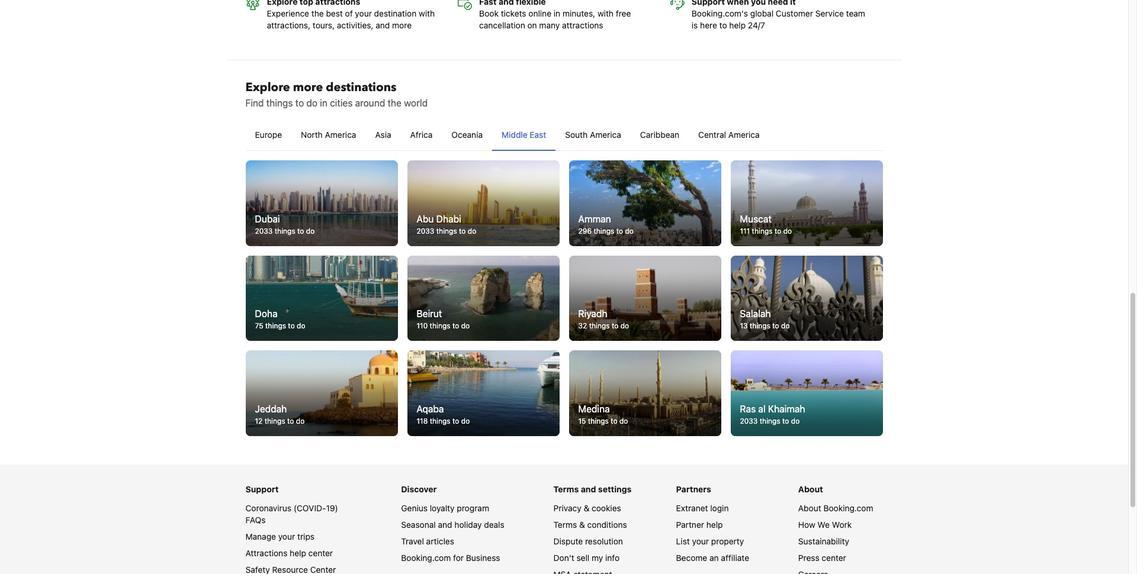 Task type: describe. For each thing, give the bounding box(es) containing it.
to for medina
[[611, 417, 618, 426]]

seasonal
[[401, 520, 436, 530]]

with inside book tickets online in minutes, with free cancellation on many attractions
[[598, 8, 614, 18]]

america for central america
[[729, 130, 760, 140]]

your for manage your trips
[[278, 532, 295, 542]]

on
[[528, 20, 537, 30]]

discover
[[401, 485, 437, 495]]

do for amman
[[625, 227, 634, 236]]

list your property
[[676, 537, 744, 547]]

khaimah
[[768, 404, 805, 415]]

best
[[326, 8, 343, 18]]

south america button
[[556, 120, 631, 151]]

to for dubai
[[297, 227, 304, 236]]

how we work
[[799, 520, 852, 530]]

amman image
[[569, 161, 721, 246]]

riyadh image
[[569, 256, 721, 342]]

in inside explore more destinations find things to do in cities around the world
[[320, 98, 328, 109]]

ras al khaimah 2033 things to do
[[740, 404, 805, 426]]

europe
[[255, 130, 282, 140]]

of
[[345, 8, 353, 18]]

your inside experience the best of your destination with attractions, tours, activities, and more
[[355, 8, 372, 18]]

oceania
[[452, 130, 483, 140]]

service
[[816, 8, 844, 18]]

118
[[417, 417, 428, 426]]

coronavirus (covid-19) faqs link
[[246, 504, 338, 526]]

do for beirut
[[461, 322, 470, 331]]

things for beirut
[[430, 322, 451, 331]]

settings
[[598, 485, 632, 495]]

medina 15 things to do
[[579, 404, 628, 426]]

0 horizontal spatial center
[[308, 549, 333, 559]]

manage your trips link
[[246, 532, 315, 542]]

things for dubai
[[275, 227, 295, 236]]

login
[[711, 504, 729, 514]]

15
[[579, 417, 586, 426]]

296
[[579, 227, 592, 236]]

things for doha
[[265, 322, 286, 331]]

(covid-
[[294, 504, 326, 514]]

amman
[[579, 214, 611, 224]]

asia
[[375, 130, 391, 140]]

attractions help center
[[246, 549, 333, 559]]

help inside booking.com's global customer service team is here to help 24/7
[[730, 20, 746, 30]]

middle east button
[[492, 120, 556, 151]]

about booking.com
[[799, 504, 874, 514]]

to inside explore more destinations find things to do in cities around the world
[[295, 98, 304, 109]]

2033 inside abu dhabi 2033 things to do
[[417, 227, 434, 236]]

program
[[457, 504, 489, 514]]

seasonal and holiday deals
[[401, 520, 505, 530]]

how
[[799, 520, 816, 530]]

many
[[539, 20, 560, 30]]

partner help link
[[676, 520, 723, 530]]

2033 inside dubai 2033 things to do
[[255, 227, 273, 236]]

things for jeddah
[[265, 417, 285, 426]]

central
[[699, 130, 726, 140]]

dubai
[[255, 214, 280, 224]]

do inside abu dhabi 2033 things to do
[[468, 227, 477, 236]]

abu
[[417, 214, 434, 224]]

east
[[530, 130, 546, 140]]

things inside abu dhabi 2033 things to do
[[436, 227, 457, 236]]

abu dhabi 2033 things to do
[[417, 214, 477, 236]]

ras al khaimah image
[[731, 351, 883, 437]]

and for seasonal and holiday deals
[[438, 520, 452, 530]]

around
[[355, 98, 385, 109]]

about for about booking.com
[[799, 504, 822, 514]]

doha
[[255, 309, 278, 320]]

the inside experience the best of your destination with attractions, tours, activities, and more
[[312, 8, 324, 18]]

manage your trips
[[246, 532, 315, 542]]

resolution
[[585, 537, 623, 547]]

travel articles link
[[401, 537, 454, 547]]

the inside explore more destinations find things to do in cities around the world
[[388, 98, 402, 109]]

how we work link
[[799, 520, 852, 530]]

destinations
[[326, 80, 397, 96]]

sustainability
[[799, 537, 850, 547]]

in inside book tickets online in minutes, with free cancellation on many attractions
[[554, 8, 561, 18]]

team
[[846, 8, 866, 18]]

world
[[404, 98, 428, 109]]

doha image
[[246, 256, 398, 342]]

conditions
[[588, 520, 627, 530]]

jeddah
[[255, 404, 287, 415]]

beirut image
[[407, 256, 560, 342]]

do inside explore more destinations find things to do in cities around the world
[[307, 98, 318, 109]]

medina
[[579, 404, 610, 415]]

to for aqaba
[[453, 417, 459, 426]]

muscat
[[740, 214, 772, 224]]

book
[[479, 8, 499, 18]]

to for jeddah
[[287, 417, 294, 426]]

75
[[255, 322, 263, 331]]

0 vertical spatial booking.com
[[824, 504, 874, 514]]

muscat image
[[731, 161, 883, 246]]

list your property link
[[676, 537, 744, 547]]

do for dubai
[[306, 227, 315, 236]]

privacy & cookies
[[554, 504, 621, 514]]

to for salalah
[[773, 322, 780, 331]]

press
[[799, 553, 820, 563]]

dubai image
[[246, 161, 398, 246]]

more inside explore more destinations find things to do in cities around the world
[[293, 80, 323, 96]]

aqaba
[[417, 404, 444, 415]]

terms for terms & conditions
[[554, 520, 577, 530]]

faqs
[[246, 516, 266, 526]]

north america
[[301, 130, 356, 140]]

dispute
[[554, 537, 583, 547]]

muscat 111 things to do
[[740, 214, 792, 236]]

terms & conditions link
[[554, 520, 627, 530]]

central america
[[699, 130, 760, 140]]

caribbean
[[640, 130, 680, 140]]

terms & conditions
[[554, 520, 627, 530]]

partners
[[676, 485, 712, 495]]

experience
[[267, 8, 309, 18]]

things for riyadh
[[589, 322, 610, 331]]

coronavirus (covid-19) faqs
[[246, 504, 338, 526]]

seasonal and holiday deals link
[[401, 520, 505, 530]]

more inside experience the best of your destination with attractions, tours, activities, and more
[[392, 20, 412, 30]]

terms for terms and settings
[[554, 485, 579, 495]]

do for salalah
[[781, 322, 790, 331]]

salalah image
[[731, 256, 883, 342]]



Task type: locate. For each thing, give the bounding box(es) containing it.
do inside riyadh 32 things to do
[[621, 322, 629, 331]]

do inside ras al khaimah 2033 things to do
[[791, 417, 800, 426]]

to inside amman 296 things to do
[[617, 227, 623, 236]]

jeddah image
[[246, 351, 398, 437]]

online
[[529, 8, 552, 18]]

booking.com's global customer service team is here to help 24/7
[[692, 8, 866, 30]]

and up privacy & cookies
[[581, 485, 596, 495]]

info
[[606, 553, 620, 563]]

0 horizontal spatial your
[[278, 532, 295, 542]]

do inside amman 296 things to do
[[625, 227, 634, 236]]

things inside jeddah 12 things to do
[[265, 417, 285, 426]]

abu dhabi image
[[407, 161, 560, 246]]

about for about
[[799, 485, 823, 495]]

more
[[392, 20, 412, 30], [293, 80, 323, 96]]

booking.com down 'travel articles' link
[[401, 553, 451, 563]]

things inside aqaba 118 things to do
[[430, 417, 451, 426]]

to inside medina 15 things to do
[[611, 417, 618, 426]]

things inside medina 15 things to do
[[588, 417, 609, 426]]

extranet
[[676, 504, 708, 514]]

customer
[[776, 8, 813, 18]]

things for medina
[[588, 417, 609, 426]]

with left free on the right
[[598, 8, 614, 18]]

1 vertical spatial booking.com
[[401, 553, 451, 563]]

coronavirus
[[246, 504, 292, 514]]

oceania button
[[442, 120, 492, 151]]

about
[[799, 485, 823, 495], [799, 504, 822, 514]]

america right south
[[590, 130, 621, 140]]

things down the dubai
[[275, 227, 295, 236]]

dispute resolution link
[[554, 537, 623, 547]]

2033 down ras
[[740, 417, 758, 426]]

2033 down abu on the top
[[417, 227, 434, 236]]

america for south america
[[590, 130, 621, 140]]

2 horizontal spatial 2033
[[740, 417, 758, 426]]

property
[[711, 537, 744, 547]]

north
[[301, 130, 323, 140]]

2033 down the dubai
[[255, 227, 273, 236]]

things inside doha 75 things to do
[[265, 322, 286, 331]]

12
[[255, 417, 263, 426]]

your up the activities,
[[355, 8, 372, 18]]

things down "aqaba"
[[430, 417, 451, 426]]

110
[[417, 322, 428, 331]]

to inside jeddah 12 things to do
[[287, 417, 294, 426]]

america for north america
[[325, 130, 356, 140]]

1 horizontal spatial your
[[355, 8, 372, 18]]

asia button
[[366, 120, 401, 151]]

become an affiliate
[[676, 553, 750, 563]]

and
[[376, 20, 390, 30], [581, 485, 596, 495], [438, 520, 452, 530]]

middle
[[502, 130, 528, 140]]

in up many
[[554, 8, 561, 18]]

things inside salalah 13 things to do
[[750, 322, 771, 331]]

things inside ras al khaimah 2033 things to do
[[760, 417, 781, 426]]

beirut 110 things to do
[[417, 309, 470, 331]]

amman 296 things to do
[[579, 214, 634, 236]]

2 with from the left
[[598, 8, 614, 18]]

global
[[751, 8, 774, 18]]

things inside explore more destinations find things to do in cities around the world
[[266, 98, 293, 109]]

about booking.com link
[[799, 504, 874, 514]]

center down trips
[[308, 549, 333, 559]]

to inside aqaba 118 things to do
[[453, 417, 459, 426]]

things for muscat
[[752, 227, 773, 236]]

attractions help center link
[[246, 549, 333, 559]]

do inside jeddah 12 things to do
[[296, 417, 305, 426]]

1 vertical spatial in
[[320, 98, 328, 109]]

find
[[246, 98, 264, 109]]

1 terms from the top
[[554, 485, 579, 495]]

things for amman
[[594, 227, 615, 236]]

to
[[720, 20, 727, 30], [295, 98, 304, 109], [297, 227, 304, 236], [459, 227, 466, 236], [617, 227, 623, 236], [775, 227, 782, 236], [288, 322, 295, 331], [453, 322, 459, 331], [612, 322, 619, 331], [773, 322, 780, 331], [287, 417, 294, 426], [453, 417, 459, 426], [611, 417, 618, 426], [783, 417, 789, 426]]

about up about booking.com
[[799, 485, 823, 495]]

1 horizontal spatial center
[[822, 553, 847, 563]]

become an affiliate link
[[676, 553, 750, 563]]

center
[[308, 549, 333, 559], [822, 553, 847, 563]]

don't sell my info link
[[554, 553, 620, 563]]

1 horizontal spatial 2033
[[417, 227, 434, 236]]

1 vertical spatial the
[[388, 98, 402, 109]]

& for privacy
[[584, 504, 590, 514]]

extranet login link
[[676, 504, 729, 514]]

help for attractions help center
[[290, 549, 306, 559]]

dubai 2033 things to do
[[255, 214, 315, 236]]

2033
[[255, 227, 273, 236], [417, 227, 434, 236], [740, 417, 758, 426]]

0 horizontal spatial the
[[312, 8, 324, 18]]

2 horizontal spatial and
[[581, 485, 596, 495]]

to for muscat
[[775, 227, 782, 236]]

do
[[307, 98, 318, 109], [306, 227, 315, 236], [468, 227, 477, 236], [625, 227, 634, 236], [784, 227, 792, 236], [297, 322, 305, 331], [461, 322, 470, 331], [621, 322, 629, 331], [781, 322, 790, 331], [296, 417, 305, 426], [461, 417, 470, 426], [620, 417, 628, 426], [791, 417, 800, 426]]

1 horizontal spatial america
[[590, 130, 621, 140]]

things inside dubai 2033 things to do
[[275, 227, 295, 236]]

2 vertical spatial help
[[290, 549, 306, 559]]

north america button
[[292, 120, 366, 151]]

0 horizontal spatial in
[[320, 98, 328, 109]]

genius
[[401, 504, 428, 514]]

do for jeddah
[[296, 417, 305, 426]]

your down partner help 'link'
[[692, 537, 709, 547]]

do inside beirut 110 things to do
[[461, 322, 470, 331]]

0 vertical spatial about
[[799, 485, 823, 495]]

& down privacy & cookies
[[579, 520, 585, 530]]

aqaba 118 things to do
[[417, 404, 470, 426]]

and down genius loyalty program link
[[438, 520, 452, 530]]

an
[[710, 553, 719, 563]]

0 horizontal spatial booking.com
[[401, 553, 451, 563]]

& up terms & conditions
[[584, 504, 590, 514]]

articles
[[426, 537, 454, 547]]

do for medina
[[620, 417, 628, 426]]

the
[[312, 8, 324, 18], [388, 98, 402, 109]]

to inside riyadh 32 things to do
[[612, 322, 619, 331]]

things down salalah
[[750, 322, 771, 331]]

to inside beirut 110 things to do
[[453, 322, 459, 331]]

to inside muscat 111 things to do
[[775, 227, 782, 236]]

things down explore
[[266, 98, 293, 109]]

1 horizontal spatial more
[[392, 20, 412, 30]]

do for muscat
[[784, 227, 792, 236]]

2 horizontal spatial help
[[730, 20, 746, 30]]

travel articles
[[401, 537, 454, 547]]

things down the beirut
[[430, 322, 451, 331]]

help up list your property link
[[707, 520, 723, 530]]

things down the dhabi
[[436, 227, 457, 236]]

your up attractions help center link
[[278, 532, 295, 542]]

0 vertical spatial terms
[[554, 485, 579, 495]]

1 horizontal spatial the
[[388, 98, 402, 109]]

help down trips
[[290, 549, 306, 559]]

riyadh
[[579, 309, 608, 320]]

partner help
[[676, 520, 723, 530]]

to for doha
[[288, 322, 295, 331]]

1 vertical spatial &
[[579, 520, 585, 530]]

1 vertical spatial and
[[581, 485, 596, 495]]

things for aqaba
[[430, 417, 451, 426]]

things down al
[[760, 417, 781, 426]]

to inside booking.com's global customer service team is here to help 24/7
[[720, 20, 727, 30]]

and down 'destination'
[[376, 20, 390, 30]]

do inside doha 75 things to do
[[297, 322, 305, 331]]

1 horizontal spatial booking.com
[[824, 504, 874, 514]]

cancellation
[[479, 20, 525, 30]]

to inside dubai 2033 things to do
[[297, 227, 304, 236]]

things down the "muscat"
[[752, 227, 773, 236]]

help left 24/7
[[730, 20, 746, 30]]

booking.com up work
[[824, 504, 874, 514]]

things inside riyadh 32 things to do
[[589, 322, 610, 331]]

to for riyadh
[[612, 322, 619, 331]]

tab list
[[246, 120, 883, 152]]

deals
[[484, 520, 505, 530]]

with inside experience the best of your destination with attractions, tours, activities, and more
[[419, 8, 435, 18]]

do inside salalah 13 things to do
[[781, 322, 790, 331]]

2 horizontal spatial your
[[692, 537, 709, 547]]

medina image
[[569, 351, 721, 437]]

book tickets online in minutes, with free cancellation on many attractions
[[479, 8, 631, 30]]

your for list your property
[[692, 537, 709, 547]]

& for terms
[[579, 520, 585, 530]]

to inside doha 75 things to do
[[288, 322, 295, 331]]

tours,
[[313, 20, 335, 30]]

partner
[[676, 520, 704, 530]]

things down amman on the right top of page
[[594, 227, 615, 236]]

booking.com
[[824, 504, 874, 514], [401, 553, 451, 563]]

press center
[[799, 553, 847, 563]]

caribbean button
[[631, 120, 689, 151]]

more right explore
[[293, 80, 323, 96]]

south
[[565, 130, 588, 140]]

3 america from the left
[[729, 130, 760, 140]]

things inside amman 296 things to do
[[594, 227, 615, 236]]

beirut
[[417, 309, 442, 320]]

terms down privacy
[[554, 520, 577, 530]]

in left cities
[[320, 98, 328, 109]]

2 vertical spatial and
[[438, 520, 452, 530]]

to inside ras al khaimah 2033 things to do
[[783, 417, 789, 426]]

0 horizontal spatial with
[[419, 8, 435, 18]]

south america
[[565, 130, 621, 140]]

more down 'destination'
[[392, 20, 412, 30]]

riyadh 32 things to do
[[579, 309, 629, 331]]

1 about from the top
[[799, 485, 823, 495]]

2 about from the top
[[799, 504, 822, 514]]

0 horizontal spatial more
[[293, 80, 323, 96]]

things down medina
[[588, 417, 609, 426]]

activities,
[[337, 20, 374, 30]]

center down sustainability link
[[822, 553, 847, 563]]

cookies
[[592, 504, 621, 514]]

ras
[[740, 404, 756, 415]]

1 horizontal spatial and
[[438, 520, 452, 530]]

0 vertical spatial in
[[554, 8, 561, 18]]

support
[[246, 485, 279, 495]]

1 vertical spatial more
[[293, 80, 323, 96]]

free
[[616, 8, 631, 18]]

0 horizontal spatial 2033
[[255, 227, 273, 236]]

to for beirut
[[453, 322, 459, 331]]

things inside muscat 111 things to do
[[752, 227, 773, 236]]

list
[[676, 537, 690, 547]]

to inside abu dhabi 2033 things to do
[[459, 227, 466, 236]]

and inside experience the best of your destination with attractions, tours, activities, and more
[[376, 20, 390, 30]]

do inside medina 15 things to do
[[620, 417, 628, 426]]

do inside muscat 111 things to do
[[784, 227, 792, 236]]

do for aqaba
[[461, 417, 470, 426]]

1 vertical spatial help
[[707, 520, 723, 530]]

and for terms and settings
[[581, 485, 596, 495]]

holiday
[[455, 520, 482, 530]]

sustainability link
[[799, 537, 850, 547]]

jeddah 12 things to do
[[255, 404, 305, 426]]

1 america from the left
[[325, 130, 356, 140]]

do inside aqaba 118 things to do
[[461, 417, 470, 426]]

1 with from the left
[[419, 8, 435, 18]]

attractions,
[[267, 20, 311, 30]]

middle east
[[502, 130, 546, 140]]

help for partner help
[[707, 520, 723, 530]]

manage
[[246, 532, 276, 542]]

0 vertical spatial more
[[392, 20, 412, 30]]

salalah
[[740, 309, 771, 320]]

2 america from the left
[[590, 130, 621, 140]]

2033 inside ras al khaimah 2033 things to do
[[740, 417, 758, 426]]

explore
[[246, 80, 290, 96]]

privacy & cookies link
[[554, 504, 621, 514]]

here
[[700, 20, 717, 30]]

to for amman
[[617, 227, 623, 236]]

booking.com's
[[692, 8, 748, 18]]

the up tours, at the left top of the page
[[312, 8, 324, 18]]

19)
[[326, 504, 338, 514]]

terms up privacy
[[554, 485, 579, 495]]

1 horizontal spatial in
[[554, 8, 561, 18]]

1 horizontal spatial with
[[598, 8, 614, 18]]

things
[[266, 98, 293, 109], [275, 227, 295, 236], [436, 227, 457, 236], [594, 227, 615, 236], [752, 227, 773, 236], [265, 322, 286, 331], [430, 322, 451, 331], [589, 322, 610, 331], [750, 322, 771, 331], [265, 417, 285, 426], [430, 417, 451, 426], [588, 417, 609, 426], [760, 417, 781, 426]]

minutes,
[[563, 8, 596, 18]]

central america button
[[689, 120, 769, 151]]

dispute resolution
[[554, 537, 623, 547]]

things down jeddah
[[265, 417, 285, 426]]

africa
[[410, 130, 433, 140]]

tab list containing europe
[[246, 120, 883, 152]]

things down doha
[[265, 322, 286, 331]]

1 vertical spatial about
[[799, 504, 822, 514]]

do for riyadh
[[621, 322, 629, 331]]

things inside beirut 110 things to do
[[430, 322, 451, 331]]

help
[[730, 20, 746, 30], [707, 520, 723, 530], [290, 549, 306, 559]]

things for salalah
[[750, 322, 771, 331]]

aqaba image
[[407, 351, 560, 437]]

about up how
[[799, 504, 822, 514]]

things down riyadh
[[589, 322, 610, 331]]

america right north
[[325, 130, 356, 140]]

do inside dubai 2033 things to do
[[306, 227, 315, 236]]

the left world at the top left
[[388, 98, 402, 109]]

0 horizontal spatial america
[[325, 130, 356, 140]]

0 horizontal spatial and
[[376, 20, 390, 30]]

1 horizontal spatial help
[[707, 520, 723, 530]]

1 vertical spatial terms
[[554, 520, 577, 530]]

0 vertical spatial the
[[312, 8, 324, 18]]

is
[[692, 20, 698, 30]]

0 vertical spatial and
[[376, 20, 390, 30]]

2 horizontal spatial america
[[729, 130, 760, 140]]

america right central at the top right of the page
[[729, 130, 760, 140]]

do for doha
[[297, 322, 305, 331]]

2 terms from the top
[[554, 520, 577, 530]]

to inside salalah 13 things to do
[[773, 322, 780, 331]]

111
[[740, 227, 750, 236]]

attractions
[[246, 549, 288, 559]]

0 vertical spatial &
[[584, 504, 590, 514]]

with
[[419, 8, 435, 18], [598, 8, 614, 18]]

with right 'destination'
[[419, 8, 435, 18]]

0 vertical spatial help
[[730, 20, 746, 30]]

0 horizontal spatial help
[[290, 549, 306, 559]]

europe button
[[246, 120, 292, 151]]



Task type: vqa. For each thing, say whether or not it's contained in the screenshot.
Sustainability link
yes



